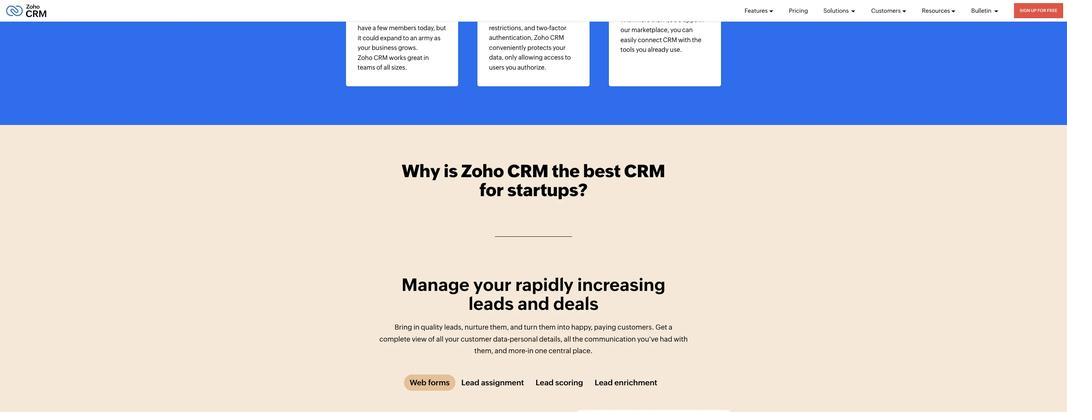 Task type: locate. For each thing, give the bounding box(es) containing it.
you right users
[[506, 64, 517, 71]]

0 vertical spatial with
[[679, 36, 691, 44]]

manage your rapidly increasing leads and deals
[[402, 275, 666, 314]]

0 horizontal spatial of
[[377, 64, 383, 71]]

up
[[1032, 8, 1038, 13]]

2 horizontal spatial you
[[671, 26, 682, 34]]

leads
[[469, 294, 514, 314]]

1 horizontal spatial with
[[621, 16, 634, 24]]

with
[[679, 36, 691, 44], [674, 335, 688, 343]]

0 vertical spatial you
[[671, 26, 682, 34]]

in right 'apps'
[[699, 16, 704, 24]]

2 horizontal spatial zoho
[[534, 34, 549, 41]]

a left the few
[[373, 24, 376, 32]]

1 vertical spatial with
[[674, 335, 688, 343]]

sizes.
[[392, 64, 408, 71]]

and up personal in the bottom of the page
[[511, 323, 523, 331]]

resources
[[923, 7, 951, 14]]

forms
[[428, 378, 450, 387]]

web
[[410, 378, 427, 387]]

crm
[[551, 34, 565, 41], [664, 36, 678, 44], [374, 54, 388, 61], [508, 161, 549, 181], [625, 161, 666, 181]]

0 vertical spatial a
[[373, 24, 376, 32]]

get
[[656, 323, 668, 331]]

lead for lead enrichment
[[595, 378, 613, 387]]

startups?
[[508, 180, 588, 200]]

for
[[1038, 8, 1047, 13]]

0 horizontal spatial with
[[489, 4, 503, 12]]

could
[[363, 34, 379, 42]]

1 vertical spatial of
[[429, 335, 435, 343]]

0 horizontal spatial zoho
[[358, 54, 373, 61]]

teams
[[358, 64, 376, 71]]

2 vertical spatial the
[[573, 335, 584, 343]]

with up our
[[621, 16, 634, 24]]

1 vertical spatial only
[[505, 54, 517, 61]]

2 horizontal spatial lead
[[595, 378, 613, 387]]

zoho right is
[[462, 161, 504, 181]]

0 horizontal spatial to
[[403, 34, 409, 42]]

all down into
[[564, 335, 572, 343]]

0 horizontal spatial all
[[384, 64, 390, 71]]

lead for lead scoring
[[536, 378, 554, 387]]

1 vertical spatial the
[[552, 161, 580, 181]]

already
[[648, 46, 669, 53]]

with down the can
[[679, 36, 691, 44]]

conveniently
[[489, 44, 527, 51]]

with right had
[[674, 335, 688, 343]]

0 horizontal spatial only
[[422, 14, 434, 22]]

army
[[419, 34, 433, 42]]

1 vertical spatial you
[[636, 46, 647, 53]]

but
[[437, 24, 446, 32]]

and up the turn
[[518, 294, 550, 314]]

1 vertical spatial as
[[435, 34, 441, 42]]

them, down customer
[[475, 347, 494, 355]]

lead
[[462, 378, 480, 387], [536, 378, 554, 387], [595, 378, 613, 387]]

and
[[525, 24, 536, 32], [518, 294, 550, 314], [511, 323, 523, 331], [495, 347, 507, 355]]

into
[[558, 323, 570, 331]]

can
[[683, 26, 693, 34]]

you down 1,000
[[671, 26, 682, 34]]

1 horizontal spatial of
[[429, 335, 435, 343]]

1 horizontal spatial only
[[505, 54, 517, 61]]

lead left enrichment
[[595, 378, 613, 387]]

with inside with features such as encryption, audit logs, ip restrictions, and two-factor authentication,
[[489, 4, 503, 12]]

only inside "zoho crm conveniently protects your data, only allowing access to users you authorize."
[[505, 54, 517, 61]]

with features such as encryption, audit logs, ip restrictions, and two-factor authentication,
[[489, 4, 567, 41]]

access
[[544, 54, 564, 61]]

crm inside "zoho crm conveniently protects your data, only allowing access to users you authorize."
[[551, 34, 565, 41]]

zoho up 'teams'
[[358, 54, 373, 61]]

1 horizontal spatial to
[[565, 54, 571, 61]]

zoho inside "zoho crm conveniently protects your data, only allowing access to users you authorize."
[[534, 34, 549, 41]]

than
[[652, 16, 665, 24]]

works great in teams of all sizes.
[[358, 54, 429, 71]]

lead assignment
[[462, 378, 524, 387]]

of inside bring in quality leads, nurture them, and turn them into happy, paying customers. get a complete view of all your customer data-personal details, all the communication you've had with them, and more-in one central place.
[[429, 335, 435, 343]]

0 vertical spatial zoho
[[534, 34, 549, 41]]

the inside "why is zoho crm the best crm for startups?"
[[552, 161, 580, 181]]

0 horizontal spatial a
[[373, 24, 376, 32]]

1 lead from the left
[[462, 378, 480, 387]]

as up 'logs,'
[[544, 4, 550, 12]]

bulletin link
[[972, 0, 999, 21]]

a
[[373, 24, 376, 32], [669, 323, 673, 331]]

a right get
[[669, 323, 673, 331]]

0 vertical spatial to
[[403, 34, 409, 42]]

1 horizontal spatial zoho
[[462, 161, 504, 181]]

0 horizontal spatial as
[[435, 34, 441, 42]]

two-
[[537, 24, 550, 32]]

in right great
[[424, 54, 429, 61]]

your
[[553, 44, 566, 51], [358, 44, 371, 52], [474, 275, 512, 295], [445, 335, 460, 343]]

zoho inside your sales team might only have a few members today, but it could expand to an army as your business grows. zoho crm
[[358, 54, 373, 61]]

your sales team might only have a few members today, but it could expand to an army as your business grows. zoho crm
[[358, 14, 446, 61]]

with inside 'with more than 1,000 apps in our marketplace, you can easily connect crm with the tools you already use.'
[[621, 16, 634, 24]]

features link
[[745, 0, 774, 21]]

0 vertical spatial of
[[377, 64, 383, 71]]

authentication,
[[489, 34, 533, 41]]

only down conveniently
[[505, 54, 517, 61]]

0 vertical spatial the
[[693, 36, 702, 44]]

the left best
[[552, 161, 580, 181]]

the down the can
[[693, 36, 702, 44]]

with inside 'with more than 1,000 apps in our marketplace, you can easily connect crm with the tools you already use.'
[[679, 36, 691, 44]]

solutions
[[824, 7, 851, 14]]

apps
[[684, 16, 698, 24]]

to left an
[[403, 34, 409, 42]]

zoho crm logo image
[[6, 2, 47, 19]]

to inside "zoho crm conveniently protects your data, only allowing access to users you authorize."
[[565, 54, 571, 61]]

you down connect at top right
[[636, 46, 647, 53]]

1 vertical spatial with
[[621, 16, 634, 24]]

logs,
[[540, 14, 554, 22]]

1 vertical spatial a
[[669, 323, 673, 331]]

to right access
[[565, 54, 571, 61]]

personal
[[510, 335, 538, 343]]

1 horizontal spatial as
[[544, 4, 550, 12]]

1 vertical spatial to
[[565, 54, 571, 61]]

0 vertical spatial with
[[489, 4, 503, 12]]

0 horizontal spatial lead
[[462, 378, 480, 387]]

2 vertical spatial you
[[506, 64, 517, 71]]

your
[[358, 14, 371, 22]]

a inside your sales team might only have a few members today, but it could expand to an army as your business grows. zoho crm
[[373, 24, 376, 32]]

3 lead from the left
[[595, 378, 613, 387]]

0 vertical spatial as
[[544, 4, 550, 12]]

your inside manage your rapidly increasing leads and deals
[[474, 275, 512, 295]]

all left sizes.
[[384, 64, 390, 71]]

crm inside 'with more than 1,000 apps in our marketplace, you can easily connect crm with the tools you already use.'
[[664, 36, 678, 44]]

with up encryption,
[[489, 4, 503, 12]]

only up today,
[[422, 14, 434, 22]]

is
[[444, 161, 458, 181]]

2 lead from the left
[[536, 378, 554, 387]]

0 horizontal spatial you
[[506, 64, 517, 71]]

of down "quality"
[[429, 335, 435, 343]]

only
[[422, 14, 434, 22], [505, 54, 517, 61]]

sign up for free link
[[1015, 3, 1064, 18]]

1,000
[[666, 16, 682, 24]]

the inside 'with more than 1,000 apps in our marketplace, you can easily connect crm with the tools you already use.'
[[693, 36, 702, 44]]

of right 'teams'
[[377, 64, 383, 71]]

1 horizontal spatial lead
[[536, 378, 554, 387]]

free
[[1048, 8, 1058, 13]]

and down data-
[[495, 347, 507, 355]]

happy,
[[572, 323, 593, 331]]

0 vertical spatial them,
[[490, 323, 509, 331]]

0 vertical spatial only
[[422, 14, 434, 22]]

2 horizontal spatial all
[[564, 335, 572, 343]]

enrichment
[[615, 378, 658, 387]]

in up view at the left of the page
[[414, 323, 420, 331]]

lead right "forms"
[[462, 378, 480, 387]]

1 vertical spatial zoho
[[358, 54, 373, 61]]

data-
[[494, 335, 510, 343]]

users
[[489, 64, 505, 71]]

marketplace,
[[632, 26, 670, 34]]

only inside your sales team might only have a few members today, but it could expand to an army as your business grows. zoho crm
[[422, 14, 434, 22]]

in inside works great in teams of all sizes.
[[424, 54, 429, 61]]

as down the but
[[435, 34, 441, 42]]

bring in quality leads, nurture them, and turn them into happy, paying customers. get a complete view of all your customer data-personal details, all the communication you've had with them, and more-in one central place.
[[380, 323, 688, 355]]

all down "quality"
[[437, 335, 444, 343]]

why
[[402, 161, 441, 181]]

lead left scoring
[[536, 378, 554, 387]]

it
[[358, 34, 362, 42]]

grows.
[[399, 44, 418, 52]]

1 horizontal spatial a
[[669, 323, 673, 331]]

best
[[584, 161, 621, 181]]

2 vertical spatial zoho
[[462, 161, 504, 181]]

you inside "zoho crm conveniently protects your data, only allowing access to users you authorize."
[[506, 64, 517, 71]]

the down the happy,
[[573, 335, 584, 343]]

them, up data-
[[490, 323, 509, 331]]

had
[[660, 335, 673, 343]]

as
[[544, 4, 550, 12], [435, 34, 441, 42]]

turn
[[524, 323, 538, 331]]

in
[[699, 16, 704, 24], [424, 54, 429, 61], [414, 323, 420, 331], [528, 347, 534, 355]]

and down audit in the top of the page
[[525, 24, 536, 32]]

to
[[403, 34, 409, 42], [565, 54, 571, 61]]

sales
[[372, 14, 386, 22]]

you
[[671, 26, 682, 34], [636, 46, 647, 53], [506, 64, 517, 71]]

zoho down two-
[[534, 34, 549, 41]]

increasing
[[578, 275, 666, 295]]



Task type: describe. For each thing, give the bounding box(es) containing it.
have
[[358, 24, 372, 32]]

the inside bring in quality leads, nurture them, and turn them into happy, paying customers. get a complete view of all your customer data-personal details, all the communication you've had with them, and more-in one central place.
[[573, 335, 584, 343]]

as inside your sales team might only have a few members today, but it could expand to an army as your business grows. zoho crm
[[435, 34, 441, 42]]

encryption,
[[489, 14, 523, 22]]

for
[[480, 180, 504, 200]]

such
[[529, 4, 543, 12]]

sign up for free
[[1021, 8, 1058, 13]]

zoho inside "why is zoho crm the best crm for startups?"
[[462, 161, 504, 181]]

web forms
[[410, 378, 450, 387]]

lead scoring
[[536, 378, 584, 387]]

factor
[[550, 24, 567, 32]]

quality
[[421, 323, 443, 331]]

your inside bring in quality leads, nurture them, and turn them into happy, paying customers. get a complete view of all your customer data-personal details, all the communication you've had with them, and more-in one central place.
[[445, 335, 460, 343]]

nurture
[[465, 323, 489, 331]]

sign
[[1021, 8, 1031, 13]]

today,
[[418, 24, 435, 32]]

more
[[636, 16, 651, 24]]

resources link
[[923, 0, 957, 21]]

authorize.
[[518, 64, 547, 71]]

lead for lead assignment
[[462, 378, 480, 387]]

solutions link
[[824, 0, 856, 21]]

1 horizontal spatial you
[[636, 46, 647, 53]]

you've
[[638, 335, 659, 343]]

an
[[411, 34, 418, 42]]

great
[[408, 54, 423, 61]]

your inside "zoho crm conveniently protects your data, only allowing access to users you authorize."
[[553, 44, 566, 51]]

members
[[389, 24, 417, 32]]

paying
[[595, 323, 617, 331]]

in inside 'with more than 1,000 apps in our marketplace, you can easily connect crm with the tools you already use.'
[[699, 16, 704, 24]]

team
[[387, 14, 402, 22]]

leads,
[[445, 323, 464, 331]]

works
[[389, 54, 406, 61]]

why is zoho crm the best crm for startups?
[[402, 161, 666, 200]]

ip
[[555, 14, 560, 22]]

bring
[[395, 323, 412, 331]]

expand
[[380, 34, 402, 42]]

1 vertical spatial them,
[[475, 347, 494, 355]]

zoho crm conveniently protects your data, only allowing access to users you authorize.
[[489, 34, 571, 71]]

might
[[403, 14, 420, 22]]

central
[[549, 347, 572, 355]]

pricing
[[790, 7, 809, 14]]

tools
[[621, 46, 635, 53]]

customers.
[[618, 323, 655, 331]]

with for with features such as encryption, audit logs, ip restrictions, and two-factor authentication,
[[489, 4, 503, 12]]

view
[[412, 335, 427, 343]]

protects
[[528, 44, 552, 51]]

customer
[[461, 335, 492, 343]]

pricing link
[[790, 0, 809, 21]]

restrictions,
[[489, 24, 523, 32]]

deals
[[554, 294, 599, 314]]

complete
[[380, 335, 411, 343]]

manage
[[402, 275, 470, 295]]

connect
[[638, 36, 662, 44]]

with inside bring in quality leads, nurture them, and turn them into happy, paying customers. get a complete view of all your customer data-personal details, all the communication you've had with them, and more-in one central place.
[[674, 335, 688, 343]]

a inside bring in quality leads, nurture them, and turn them into happy, paying customers. get a complete view of all your customer data-personal details, all the communication you've had with them, and more-in one central place.
[[669, 323, 673, 331]]

place.
[[573, 347, 593, 355]]

of inside works great in teams of all sizes.
[[377, 64, 383, 71]]

communication
[[585, 335, 636, 343]]

one
[[535, 347, 548, 355]]

as inside with features such as encryption, audit logs, ip restrictions, and two-factor authentication,
[[544, 4, 550, 12]]

to inside your sales team might only have a few members today, but it could expand to an army as your business grows. zoho crm
[[403, 34, 409, 42]]

your inside your sales team might only have a few members today, but it could expand to an army as your business grows. zoho crm
[[358, 44, 371, 52]]

business
[[372, 44, 397, 52]]

our
[[621, 26, 631, 34]]

in left one
[[528, 347, 534, 355]]

assignment
[[481, 378, 524, 387]]

and inside manage your rapidly increasing leads and deals
[[518, 294, 550, 314]]

customers
[[872, 7, 901, 14]]

rapidly
[[516, 275, 574, 295]]

crm inside your sales team might only have a few members today, but it could expand to an army as your business grows. zoho crm
[[374, 54, 388, 61]]

allowing
[[519, 54, 543, 61]]

data,
[[489, 54, 504, 61]]

few
[[377, 24, 388, 32]]

with more than 1,000 apps in our marketplace, you can easily connect crm with the tools you already use.
[[621, 16, 704, 53]]

lead enrichment
[[595, 378, 658, 387]]

features
[[745, 7, 768, 14]]

and inside with features such as encryption, audit logs, ip restrictions, and two-factor authentication,
[[525, 24, 536, 32]]

more-
[[509, 347, 528, 355]]

bulletin
[[972, 7, 994, 14]]

them
[[539, 323, 556, 331]]

1 horizontal spatial all
[[437, 335, 444, 343]]

all inside works great in teams of all sizes.
[[384, 64, 390, 71]]

details,
[[540, 335, 563, 343]]

with for with more than 1,000 apps in our marketplace, you can easily connect crm with the tools you already use.
[[621, 16, 634, 24]]

scoring
[[556, 378, 584, 387]]



Task type: vqa. For each thing, say whether or not it's contained in the screenshot.
already
yes



